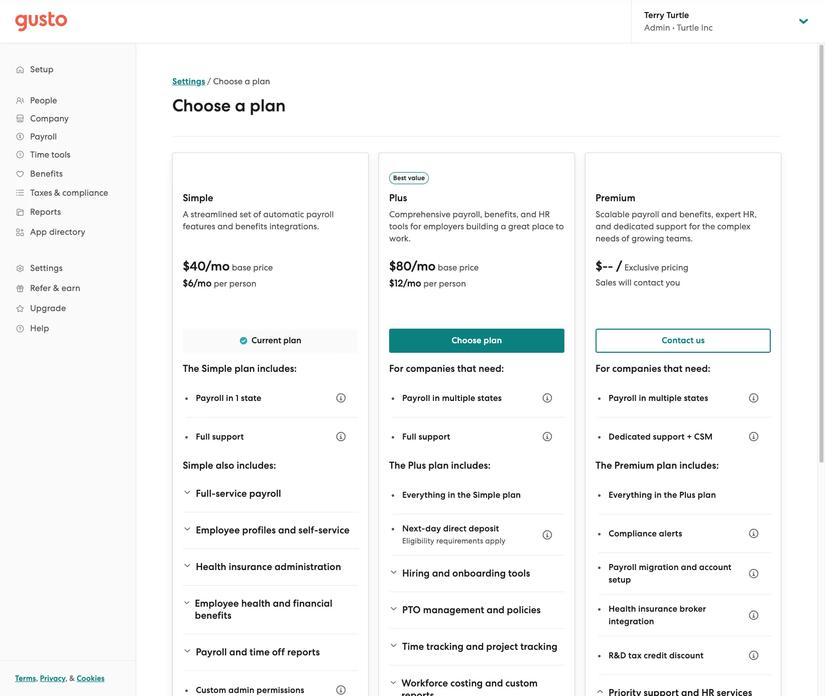 Task type: describe. For each thing, give the bounding box(es) containing it.
+
[[687, 432, 692, 442]]

and left project
[[466, 642, 484, 653]]

contact us
[[662, 336, 705, 346]]

/mo down "80"
[[403, 278, 422, 289]]

comprehensive
[[389, 210, 451, 220]]

and up "needs" on the top right of the page
[[596, 222, 612, 232]]

6
[[188, 278, 193, 289]]

1 horizontal spatial settings link
[[172, 76, 205, 87]]

us
[[696, 336, 705, 346]]

privacy link
[[40, 675, 65, 684]]

health for health insurance administration
[[196, 562, 226, 573]]

and inside "dropdown button"
[[487, 605, 505, 617]]

80
[[396, 259, 412, 274]]

gusto navigation element
[[0, 43, 136, 355]]

person for 80
[[439, 279, 466, 289]]

terry turtle admin • turtle inc
[[645, 10, 713, 33]]

to
[[556, 222, 564, 232]]

full for 80
[[402, 432, 417, 442]]

choose inside settings / choose a plan
[[213, 76, 243, 86]]

a
[[183, 210, 189, 220]]

multiple for /
[[649, 393, 682, 404]]

the for /
[[664, 490, 678, 501]]

comprehensive payroll, benefits, and hr tools for employers building a great place to work.
[[389, 210, 564, 244]]

settings for settings
[[30, 263, 63, 273]]

1 vertical spatial a
[[235, 95, 246, 116]]

everything for /mo
[[402, 490, 446, 501]]

terry
[[645, 10, 665, 21]]

states for /
[[684, 393, 709, 404]]

account
[[700, 563, 732, 573]]

time
[[250, 647, 270, 659]]

you
[[666, 278, 681, 288]]

cookies button
[[77, 673, 105, 685]]

apply
[[486, 537, 506, 546]]

current plan
[[252, 336, 302, 346]]

home image
[[15, 11, 67, 31]]

for companies that need: for /mo
[[389, 363, 504, 375]]

everything in the simple plan
[[402, 490, 521, 501]]

r&d
[[609, 651, 627, 662]]

alerts
[[659, 529, 683, 539]]

broker
[[680, 604, 707, 615]]

of inside a streamlined set of automatic payroll features and benefits integrations.
[[253, 210, 261, 220]]

simple up a
[[183, 192, 213, 204]]

1 vertical spatial turtle
[[677, 23, 700, 33]]

choose a plan
[[172, 95, 286, 116]]

settings link inside gusto navigation 'element'
[[10, 259, 126, 277]]

admin
[[229, 686, 255, 696]]

scalable
[[596, 210, 630, 220]]

credit
[[644, 651, 668, 662]]

companies for /
[[613, 363, 662, 375]]

everything for /
[[609, 490, 653, 501]]

and left time
[[229, 647, 247, 659]]

1 tracking from the left
[[427, 642, 464, 653]]

plan inside settings / choose a plan
[[252, 76, 270, 86]]

growing
[[632, 234, 665, 244]]

streamlined
[[191, 210, 238, 220]]

/mo down employers
[[412, 259, 436, 274]]

setup link
[[10, 60, 126, 78]]

choose for choose plan
[[452, 336, 482, 346]]

dedicated support + csm
[[609, 432, 713, 442]]

& for compliance
[[54, 188, 60, 198]]

hr
[[539, 210, 550, 220]]

people button
[[10, 91, 126, 110]]

payroll in multiple states for /
[[609, 393, 709, 404]]

terms
[[15, 675, 36, 684]]

hr,
[[744, 210, 757, 220]]

0 horizontal spatial plus
[[389, 192, 407, 204]]

automatic
[[263, 210, 304, 220]]

health insurance broker integration
[[609, 604, 707, 628]]

includes: right "also"
[[237, 460, 276, 472]]

per for 40
[[214, 279, 227, 289]]

payroll,
[[453, 210, 483, 220]]

time for time tracking and project tracking
[[402, 642, 424, 653]]

dedicated
[[614, 222, 654, 232]]

and inside employee health and financial benefits
[[273, 598, 291, 610]]

support inside scalable payroll and benefits, expert hr, and dedicated support for the complex needs of growing teams.
[[657, 222, 687, 232]]

costing
[[451, 678, 483, 690]]

refer
[[30, 283, 51, 293]]

migration
[[639, 563, 679, 573]]

and up teams.
[[662, 210, 678, 220]]

states for /mo
[[478, 393, 502, 404]]

custom admin permissions
[[196, 686, 304, 696]]

payroll inside scalable payroll and benefits, expert hr, and dedicated support for the complex needs of growing teams.
[[632, 210, 660, 220]]

help link
[[10, 320, 126, 338]]

earn
[[62, 283, 80, 293]]

benefits inside a streamlined set of automatic payroll features and benefits integrations.
[[235, 222, 267, 232]]

setup
[[30, 64, 54, 74]]

refer & earn link
[[10, 279, 126, 297]]

1 vertical spatial premium
[[615, 460, 655, 472]]

employee health and financial benefits button
[[183, 592, 358, 629]]

benefits
[[30, 169, 63, 179]]

need: for /
[[685, 363, 711, 375]]

payroll inside dropdown button
[[249, 488, 281, 500]]

deposit
[[469, 524, 499, 535]]

upgrade link
[[10, 299, 126, 318]]

list containing people
[[0, 91, 136, 339]]

person for 40
[[229, 279, 257, 289]]

multiple for /mo
[[442, 393, 476, 404]]

support for 40
[[212, 432, 244, 442]]

settings / choose a plan
[[172, 76, 270, 87]]

management
[[423, 605, 485, 617]]

that for /
[[664, 363, 683, 375]]

employee health and financial benefits
[[195, 598, 333, 622]]

full-service payroll
[[196, 488, 281, 500]]

state
[[241, 393, 262, 404]]

the inside scalable payroll and benefits, expert hr, and dedicated support for the complex needs of growing teams.
[[703, 222, 716, 232]]

insurance for administration
[[229, 562, 272, 573]]

csm
[[695, 432, 713, 442]]

direct
[[443, 524, 467, 535]]

health insurance administration
[[196, 562, 341, 573]]

complex
[[718, 222, 751, 232]]

value
[[408, 174, 425, 182]]

payroll button
[[10, 128, 126, 146]]

project
[[487, 642, 518, 653]]

time tracking and project tracking button
[[389, 636, 565, 660]]

requirements
[[437, 537, 484, 546]]

for inside comprehensive payroll, benefits, and hr tools for employers building a great place to work.
[[411, 222, 422, 232]]

-
[[608, 259, 614, 274]]

that for /mo
[[458, 363, 477, 375]]

discount
[[670, 651, 704, 662]]

a streamlined set of automatic payroll features and benefits integrations.
[[183, 210, 334, 232]]

simple up deposit
[[473, 490, 501, 501]]

best
[[393, 174, 407, 182]]

inc
[[702, 23, 713, 33]]

the plus plan includes:
[[389, 460, 491, 472]]

exclusive
[[625, 263, 660, 273]]

time for time tools
[[30, 150, 49, 160]]

reports for payroll and time off reports
[[287, 647, 320, 659]]

permissions
[[257, 686, 304, 696]]

health insurance administration button
[[183, 556, 358, 580]]

payroll migration and account setup
[[609, 563, 732, 586]]

contact
[[634, 278, 664, 288]]

2 horizontal spatial tools
[[509, 568, 530, 580]]

$-- / exclusive pricing sales will contact you
[[596, 259, 689, 288]]

and inside a streamlined set of automatic payroll features and benefits integrations.
[[218, 222, 233, 232]]

tools inside comprehensive payroll, benefits, and hr tools for employers building a great place to work.
[[389, 222, 408, 232]]

the premium plan includes:
[[596, 460, 719, 472]]

support for 80
[[419, 432, 451, 442]]



Task type: locate. For each thing, give the bounding box(es) containing it.
pto management and policies
[[402, 605, 541, 617]]

day
[[426, 524, 441, 535]]

0 horizontal spatial for companies that need:
[[389, 363, 504, 375]]

1 benefits, from the left
[[485, 210, 519, 220]]

0 vertical spatial settings
[[172, 76, 205, 87]]

pricing
[[662, 263, 689, 273]]

1 horizontal spatial person
[[439, 279, 466, 289]]

simple
[[183, 192, 213, 204], [202, 363, 232, 375], [183, 460, 213, 472], [473, 490, 501, 501]]

place
[[532, 222, 554, 232]]

employee profiles and self-service button
[[183, 519, 358, 543]]

benefits, up teams.
[[680, 210, 714, 220]]

full up the plus plan includes:
[[402, 432, 417, 442]]

list
[[0, 91, 136, 339]]

0 horizontal spatial tracking
[[427, 642, 464, 653]]

a inside comprehensive payroll, benefits, and hr tools for employers building a great place to work.
[[501, 222, 506, 232]]

insurance
[[229, 562, 272, 573], [639, 604, 678, 615]]

0 vertical spatial tools
[[51, 150, 70, 160]]

1 multiple from the left
[[442, 393, 476, 404]]

price inside $ 80 /mo base price $ 12 /mo per person
[[459, 263, 479, 273]]

base inside $ 80 /mo base price $ 12 /mo per person
[[438, 263, 457, 273]]

1 base from the left
[[232, 263, 251, 273]]

reports right off
[[287, 647, 320, 659]]

off
[[272, 647, 285, 659]]

taxes & compliance
[[30, 188, 108, 198]]

eligibility
[[402, 537, 435, 546]]

0 horizontal spatial base
[[232, 263, 251, 273]]

need: for /mo
[[479, 363, 504, 375]]

self-
[[299, 525, 319, 537]]

/mo down features
[[206, 259, 230, 274]]

for companies that need: down contact
[[596, 363, 711, 375]]

company button
[[10, 110, 126, 128]]

1 for from the left
[[389, 363, 404, 375]]

integration
[[609, 617, 655, 628]]

1 vertical spatial &
[[53, 283, 59, 293]]

0 vertical spatial insurance
[[229, 562, 272, 573]]

need: down choose plan button
[[479, 363, 504, 375]]

1 horizontal spatial tracking
[[521, 642, 558, 653]]

0 vertical spatial reports
[[287, 647, 320, 659]]

price down a streamlined set of automatic payroll features and benefits integrations.
[[253, 263, 273, 273]]

1 horizontal spatial multiple
[[649, 393, 682, 404]]

1 vertical spatial time
[[402, 642, 424, 653]]

0 horizontal spatial states
[[478, 393, 502, 404]]

1 that from the left
[[458, 363, 477, 375]]

& left earn
[[53, 283, 59, 293]]

service inside dropdown button
[[216, 488, 247, 500]]

, left privacy
[[36, 675, 38, 684]]

1 full support from the left
[[196, 432, 244, 442]]

per inside $ 40 /mo base price $ 6 /mo per person
[[214, 279, 227, 289]]

contact
[[662, 336, 694, 346]]

for up teams.
[[689, 222, 700, 232]]

tracking down management in the right bottom of the page
[[427, 642, 464, 653]]

0 vertical spatial a
[[245, 76, 250, 86]]

payroll in multiple states for /mo
[[402, 393, 502, 404]]

2 for companies that need: from the left
[[596, 363, 711, 375]]

that down choose plan button
[[458, 363, 477, 375]]

support for -
[[653, 432, 685, 442]]

compliance
[[62, 188, 108, 198]]

1 horizontal spatial payroll in multiple states
[[609, 393, 709, 404]]

premium down dedicated
[[615, 460, 655, 472]]

2 states from the left
[[684, 393, 709, 404]]

health for health insurance broker integration
[[609, 604, 636, 615]]

price for 80
[[459, 263, 479, 273]]

& inside dropdown button
[[54, 188, 60, 198]]

2 horizontal spatial payroll
[[632, 210, 660, 220]]

includes: down "current plan"
[[257, 363, 297, 375]]

per inside $ 80 /mo base price $ 12 /mo per person
[[424, 279, 437, 289]]

settings up refer
[[30, 263, 63, 273]]

& for earn
[[53, 283, 59, 293]]

1 horizontal spatial full support
[[402, 432, 451, 442]]

help
[[30, 324, 49, 334]]

0 horizontal spatial ,
[[36, 675, 38, 684]]

tools up work.
[[389, 222, 408, 232]]

2 base from the left
[[438, 263, 457, 273]]

1 vertical spatial plus
[[408, 460, 426, 472]]

0 horizontal spatial settings link
[[10, 259, 126, 277]]

turtle right •
[[677, 23, 700, 33]]

premium up scalable
[[596, 192, 636, 204]]

the simple plan includes:
[[183, 363, 297, 375]]

0 horizontal spatial insurance
[[229, 562, 272, 573]]

person inside $ 40 /mo base price $ 6 /mo per person
[[229, 279, 257, 289]]

$ 40 /mo base price $ 6 /mo per person
[[183, 259, 273, 289]]

employee left health
[[195, 598, 239, 610]]

1 horizontal spatial that
[[664, 363, 683, 375]]

per right 6
[[214, 279, 227, 289]]

payroll in 1 state
[[196, 393, 262, 404]]

benefits inside employee health and financial benefits
[[195, 611, 232, 622]]

1 horizontal spatial of
[[622, 234, 630, 244]]

employee inside dropdown button
[[196, 525, 240, 537]]

employee profiles and self-service
[[196, 525, 350, 537]]

in for 40
[[226, 393, 234, 404]]

2 benefits, from the left
[[680, 210, 714, 220]]

2 everything from the left
[[609, 490, 653, 501]]

settings link up choose a plan
[[172, 76, 205, 87]]

includes: up everything in the simple plan
[[451, 460, 491, 472]]

price
[[253, 263, 273, 273], [459, 263, 479, 273]]

base right the 40
[[232, 263, 251, 273]]

employee for employee profiles and self-service
[[196, 525, 240, 537]]

0 horizontal spatial benefits
[[195, 611, 232, 622]]

time inside gusto navigation 'element'
[[30, 150, 49, 160]]

1 companies from the left
[[406, 363, 455, 375]]

includes:
[[257, 363, 297, 375], [237, 460, 276, 472], [451, 460, 491, 472], [680, 460, 719, 472]]

tracking
[[427, 642, 464, 653], [521, 642, 558, 653]]

and left the account
[[681, 563, 697, 573]]

choose
[[213, 76, 243, 86], [172, 95, 231, 116], [452, 336, 482, 346]]

for inside scalable payroll and benefits, expert hr, and dedicated support for the complex needs of growing teams.
[[689, 222, 700, 232]]

onboarding
[[453, 568, 506, 580]]

admin
[[645, 23, 671, 33]]

1 vertical spatial health
[[609, 604, 636, 615]]

& right taxes
[[54, 188, 60, 198]]

simple up payroll in 1 state
[[202, 363, 232, 375]]

base inside $ 40 /mo base price $ 6 /mo per person
[[232, 263, 251, 273]]

1 horizontal spatial for companies that need:
[[596, 363, 711, 375]]

1 horizontal spatial /
[[617, 259, 623, 274]]

insurance up health
[[229, 562, 272, 573]]

payroll
[[30, 132, 57, 142], [196, 393, 224, 404], [402, 393, 431, 404], [609, 393, 637, 404], [609, 563, 637, 573], [196, 647, 227, 659]]

and left policies at bottom right
[[487, 605, 505, 617]]

multiple
[[442, 393, 476, 404], [649, 393, 682, 404]]

time down pto
[[402, 642, 424, 653]]

1 horizontal spatial health
[[609, 604, 636, 615]]

1 horizontal spatial for
[[689, 222, 700, 232]]

employee for employee health and financial benefits
[[195, 598, 239, 610]]

compliance
[[609, 529, 657, 539]]

1 horizontal spatial settings
[[172, 76, 205, 87]]

0 horizontal spatial everything
[[402, 490, 446, 501]]

and inside 'workforce costing and custom reports'
[[485, 678, 503, 690]]

1 states from the left
[[478, 393, 502, 404]]

support up the plus plan includes:
[[419, 432, 451, 442]]

turtle
[[667, 10, 689, 21], [677, 23, 700, 33]]

1 per from the left
[[214, 279, 227, 289]]

tools down payroll dropdown button
[[51, 150, 70, 160]]

benefits link
[[10, 165, 126, 183]]

2 multiple from the left
[[649, 393, 682, 404]]

insurance inside "health insurance broker integration"
[[639, 604, 678, 615]]

full support for 80
[[402, 432, 451, 442]]

1 horizontal spatial ,
[[65, 675, 68, 684]]

1 horizontal spatial time
[[402, 642, 424, 653]]

full for 40
[[196, 432, 210, 442]]

0 horizontal spatial for
[[411, 222, 422, 232]]

per right 12
[[424, 279, 437, 289]]

0 horizontal spatial the
[[183, 363, 199, 375]]

of down dedicated
[[622, 234, 630, 244]]

teams.
[[667, 234, 693, 244]]

price for 40
[[253, 263, 273, 273]]

integrations.
[[270, 222, 319, 232]]

turtle up •
[[667, 10, 689, 21]]

of right set
[[253, 210, 261, 220]]

the
[[703, 222, 716, 232], [458, 490, 471, 501], [664, 490, 678, 501]]

2 person from the left
[[439, 279, 466, 289]]

full support for 40
[[196, 432, 244, 442]]

2 for from the left
[[596, 363, 610, 375]]

payroll up dedicated
[[632, 210, 660, 220]]

service up administration
[[319, 525, 350, 537]]

for companies that need: down choose plan button
[[389, 363, 504, 375]]

payroll inside the payroll migration and account setup
[[609, 563, 637, 573]]

a left "great"
[[501, 222, 506, 232]]

1 everything from the left
[[402, 490, 446, 501]]

states
[[478, 393, 502, 404], [684, 393, 709, 404]]

/ inside settings / choose a plan
[[207, 76, 211, 86]]

refer & earn
[[30, 283, 80, 293]]

2 that from the left
[[664, 363, 683, 375]]

1 horizontal spatial the
[[664, 490, 678, 501]]

health
[[241, 598, 271, 610]]

the left 'complex'
[[703, 222, 716, 232]]

a inside settings / choose a plan
[[245, 76, 250, 86]]

everything down the plus plan includes:
[[402, 490, 446, 501]]

benefits
[[235, 222, 267, 232], [195, 611, 232, 622]]

/ up choose a plan
[[207, 76, 211, 86]]

full support up "also"
[[196, 432, 244, 442]]

0 horizontal spatial full
[[196, 432, 210, 442]]

0 vertical spatial settings link
[[172, 76, 205, 87]]

for
[[411, 222, 422, 232], [689, 222, 700, 232]]

work.
[[389, 234, 411, 244]]

service inside dropdown button
[[319, 525, 350, 537]]

companies for /mo
[[406, 363, 455, 375]]

in for 80
[[433, 393, 440, 404]]

employers
[[424, 222, 464, 232]]

0 horizontal spatial payroll in multiple states
[[402, 393, 502, 404]]

0 horizontal spatial need:
[[479, 363, 504, 375]]

2 horizontal spatial the
[[596, 460, 612, 472]]

price inside $ 40 /mo base price $ 6 /mo per person
[[253, 263, 273, 273]]

payroll
[[306, 210, 334, 220], [632, 210, 660, 220], [249, 488, 281, 500]]

and inside the payroll migration and account setup
[[681, 563, 697, 573]]

in for -
[[639, 393, 647, 404]]

support left +
[[653, 432, 685, 442]]

1 horizontal spatial per
[[424, 279, 437, 289]]

full support up the plus plan includes:
[[402, 432, 451, 442]]

pto
[[402, 605, 421, 617]]

1 horizontal spatial for
[[596, 363, 610, 375]]

0 horizontal spatial multiple
[[442, 393, 476, 404]]

employee down full-
[[196, 525, 240, 537]]

includes: for the premium plan includes:
[[680, 460, 719, 472]]

for for -
[[596, 363, 610, 375]]

everything
[[402, 490, 446, 501], [609, 490, 653, 501]]

payroll up profiles
[[249, 488, 281, 500]]

everything up compliance
[[609, 490, 653, 501]]

administration
[[275, 562, 341, 573]]

1 vertical spatial reports
[[402, 690, 434, 697]]

the up direct
[[458, 490, 471, 501]]

$ 80 /mo base price $ 12 /mo per person
[[389, 259, 479, 289]]

1 vertical spatial choose
[[172, 95, 231, 116]]

1 , from the left
[[36, 675, 38, 684]]

for
[[389, 363, 404, 375], [596, 363, 610, 375]]

plan
[[252, 76, 270, 86], [250, 95, 286, 116], [283, 336, 302, 346], [484, 336, 502, 346], [235, 363, 255, 375], [429, 460, 449, 472], [657, 460, 677, 472], [503, 490, 521, 501], [698, 490, 716, 501]]

1 horizontal spatial service
[[319, 525, 350, 537]]

2 full from the left
[[402, 432, 417, 442]]

0 horizontal spatial companies
[[406, 363, 455, 375]]

pto management and policies button
[[389, 599, 565, 623]]

settings inside list
[[30, 263, 63, 273]]

1 horizontal spatial everything
[[609, 490, 653, 501]]

tracking right project
[[521, 642, 558, 653]]

1 horizontal spatial price
[[459, 263, 479, 273]]

, left cookies
[[65, 675, 68, 684]]

and left the custom
[[485, 678, 503, 690]]

1 vertical spatial employee
[[195, 598, 239, 610]]

1 horizontal spatial plus
[[408, 460, 426, 472]]

full-
[[196, 488, 216, 500]]

0 vertical spatial choose
[[213, 76, 243, 86]]

payroll and time off reports
[[196, 647, 320, 659]]

employee inside employee health and financial benefits
[[195, 598, 239, 610]]

plan inside button
[[484, 336, 502, 346]]

choose for choose a plan
[[172, 95, 231, 116]]

includes: down csm
[[680, 460, 719, 472]]

0 vertical spatial premium
[[596, 192, 636, 204]]

building
[[466, 222, 499, 232]]

0 vertical spatial plus
[[389, 192, 407, 204]]

dedicated
[[609, 432, 651, 442]]

time tools button
[[10, 146, 126, 164]]

2 vertical spatial plus
[[680, 490, 696, 501]]

,
[[36, 675, 38, 684], [65, 675, 68, 684]]

that down contact
[[664, 363, 683, 375]]

reports down the workforce
[[402, 690, 434, 697]]

1 full from the left
[[196, 432, 210, 442]]

payroll up integrations.
[[306, 210, 334, 220]]

1 need: from the left
[[479, 363, 504, 375]]

2 vertical spatial a
[[501, 222, 506, 232]]

employee
[[196, 525, 240, 537], [195, 598, 239, 610]]

base down employers
[[438, 263, 457, 273]]

support up teams.
[[657, 222, 687, 232]]

1 payroll in multiple states from the left
[[402, 393, 502, 404]]

contact us button
[[596, 329, 771, 353]]

0 vertical spatial service
[[216, 488, 247, 500]]

2 for from the left
[[689, 222, 700, 232]]

choose plan button
[[389, 329, 565, 353]]

the for $-
[[596, 460, 612, 472]]

1 person from the left
[[229, 279, 257, 289]]

0 vertical spatial /
[[207, 76, 211, 86]]

workforce costing and custom reports
[[402, 678, 538, 697]]

1 horizontal spatial payroll
[[306, 210, 334, 220]]

1 vertical spatial insurance
[[639, 604, 678, 615]]

2 payroll in multiple states from the left
[[609, 393, 709, 404]]

and inside comprehensive payroll, benefits, and hr tools for employers building a great place to work.
[[521, 210, 537, 220]]

2 vertical spatial &
[[69, 675, 75, 684]]

0 horizontal spatial of
[[253, 210, 261, 220]]

for companies that need: for /
[[596, 363, 711, 375]]

& left cookies button
[[69, 675, 75, 684]]

2 tracking from the left
[[521, 642, 558, 653]]

companies
[[406, 363, 455, 375], [613, 363, 662, 375]]

includes: for the simple plan includes:
[[257, 363, 297, 375]]

the for /mo
[[458, 490, 471, 501]]

that
[[458, 363, 477, 375], [664, 363, 683, 375]]

tools up policies at bottom right
[[509, 568, 530, 580]]

settings link up the refer & earn link on the left of page
[[10, 259, 126, 277]]

service down simple also includes:
[[216, 488, 247, 500]]

hiring and onboarding tools button
[[389, 562, 565, 586]]

2 need: from the left
[[685, 363, 711, 375]]

and right health
[[273, 598, 291, 610]]

and down streamlined
[[218, 222, 233, 232]]

insurance for broker
[[639, 604, 678, 615]]

payroll and time off reports button
[[183, 641, 358, 665]]

next-
[[402, 524, 426, 535]]

and left self-
[[278, 525, 296, 537]]

0 horizontal spatial /
[[207, 76, 211, 86]]

2 horizontal spatial plus
[[680, 490, 696, 501]]

2 companies from the left
[[613, 363, 662, 375]]

2 price from the left
[[459, 263, 479, 273]]

support up simple also includes:
[[212, 432, 244, 442]]

2 full support from the left
[[402, 432, 451, 442]]

0 horizontal spatial payroll
[[249, 488, 281, 500]]

1 horizontal spatial tools
[[389, 222, 408, 232]]

0 horizontal spatial tools
[[51, 150, 70, 160]]

2 , from the left
[[65, 675, 68, 684]]

1 vertical spatial settings link
[[10, 259, 126, 277]]

person inside $ 80 /mo base price $ 12 /mo per person
[[439, 279, 466, 289]]

base for 40
[[232, 263, 251, 273]]

$-
[[596, 259, 608, 274]]

1 for companies that need: from the left
[[389, 363, 504, 375]]

0 horizontal spatial reports
[[287, 647, 320, 659]]

next-day direct deposit eligibility requirements apply
[[402, 524, 506, 546]]

0 vertical spatial &
[[54, 188, 60, 198]]

need: down us
[[685, 363, 711, 375]]

benefits,
[[485, 210, 519, 220], [680, 210, 714, 220]]

1 vertical spatial of
[[622, 234, 630, 244]]

hiring and onboarding tools
[[402, 568, 530, 580]]

profiles
[[242, 525, 276, 537]]

includes: for the plus plan includes:
[[451, 460, 491, 472]]

2 per from the left
[[424, 279, 437, 289]]

full
[[196, 432, 210, 442], [402, 432, 417, 442]]

a down settings / choose a plan
[[235, 95, 246, 116]]

0 horizontal spatial the
[[458, 490, 471, 501]]

simple left "also"
[[183, 460, 213, 472]]

taxes
[[30, 188, 52, 198]]

1 horizontal spatial need:
[[685, 363, 711, 375]]

0 horizontal spatial settings
[[30, 263, 63, 273]]

0 horizontal spatial price
[[253, 263, 273, 273]]

the for $
[[389, 460, 406, 472]]

1
[[236, 393, 239, 404]]

0 vertical spatial time
[[30, 150, 49, 160]]

person
[[229, 279, 257, 289], [439, 279, 466, 289]]

workforce
[[402, 678, 448, 690]]

health inside health insurance administration dropdown button
[[196, 562, 226, 573]]

and up "great"
[[521, 210, 537, 220]]

base for 80
[[438, 263, 457, 273]]

reports inside 'workforce costing and custom reports'
[[402, 690, 434, 697]]

1 horizontal spatial base
[[438, 263, 457, 273]]

benefits, up "great"
[[485, 210, 519, 220]]

price down comprehensive payroll, benefits, and hr tools for employers building a great place to work.
[[459, 263, 479, 273]]

insurance inside dropdown button
[[229, 562, 272, 573]]

1 horizontal spatial reports
[[402, 690, 434, 697]]

0 horizontal spatial that
[[458, 363, 477, 375]]

1 horizontal spatial full
[[402, 432, 417, 442]]

tax
[[629, 651, 642, 662]]

insurance up integration on the bottom
[[639, 604, 678, 615]]

for for 80
[[389, 363, 404, 375]]

of inside scalable payroll and benefits, expert hr, and dedicated support for the complex needs of growing teams.
[[622, 234, 630, 244]]

0 vertical spatial turtle
[[667, 10, 689, 21]]

the down the premium plan includes:
[[664, 490, 678, 501]]

0 vertical spatial health
[[196, 562, 226, 573]]

and right hiring
[[432, 568, 450, 580]]

time up benefits
[[30, 150, 49, 160]]

simple also includes:
[[183, 460, 276, 472]]

/ inside the $-- / exclusive pricing sales will contact you
[[617, 259, 623, 274]]

1 price from the left
[[253, 263, 273, 273]]

0 vertical spatial of
[[253, 210, 261, 220]]

benefits, inside scalable payroll and benefits, expert hr, and dedicated support for the complex needs of growing teams.
[[680, 210, 714, 220]]

1 horizontal spatial states
[[684, 393, 709, 404]]

1 vertical spatial service
[[319, 525, 350, 537]]

1 vertical spatial tools
[[389, 222, 408, 232]]

1 horizontal spatial companies
[[613, 363, 662, 375]]

a up choose a plan
[[245, 76, 250, 86]]

features
[[183, 222, 215, 232]]

company
[[30, 114, 69, 124]]

sales
[[596, 278, 617, 288]]

full up simple also includes:
[[196, 432, 210, 442]]

health inside "health insurance broker integration"
[[609, 604, 636, 615]]

for companies that need:
[[389, 363, 504, 375], [596, 363, 711, 375]]

2 horizontal spatial the
[[703, 222, 716, 232]]

for down comprehensive
[[411, 222, 422, 232]]

/ right the -
[[617, 259, 623, 274]]

benefits, inside comprehensive payroll, benefits, and hr tools for employers building a great place to work.
[[485, 210, 519, 220]]

reports for workforce costing and custom reports
[[402, 690, 434, 697]]

0 horizontal spatial person
[[229, 279, 257, 289]]

per for 80
[[424, 279, 437, 289]]

1 horizontal spatial benefits
[[235, 222, 267, 232]]

everything in the plus plan
[[609, 490, 716, 501]]

time
[[30, 150, 49, 160], [402, 642, 424, 653]]

payroll inside a streamlined set of automatic payroll features and benefits integrations.
[[306, 210, 334, 220]]

choose inside choose plan button
[[452, 336, 482, 346]]

0 horizontal spatial for
[[389, 363, 404, 375]]

2 vertical spatial choose
[[452, 336, 482, 346]]

/mo down the 40
[[193, 278, 212, 289]]

1 for from the left
[[411, 222, 422, 232]]

tools inside gusto navigation 'element'
[[51, 150, 70, 160]]

1 vertical spatial /
[[617, 259, 623, 274]]

reports
[[30, 207, 61, 217]]

0 horizontal spatial full support
[[196, 432, 244, 442]]

payroll inside list
[[30, 132, 57, 142]]

settings for settings / choose a plan
[[172, 76, 205, 87]]

0 vertical spatial employee
[[196, 525, 240, 537]]

settings up choose a plan
[[172, 76, 205, 87]]



Task type: vqa. For each thing, say whether or not it's contained in the screenshot.
Full corresponding to 80
yes



